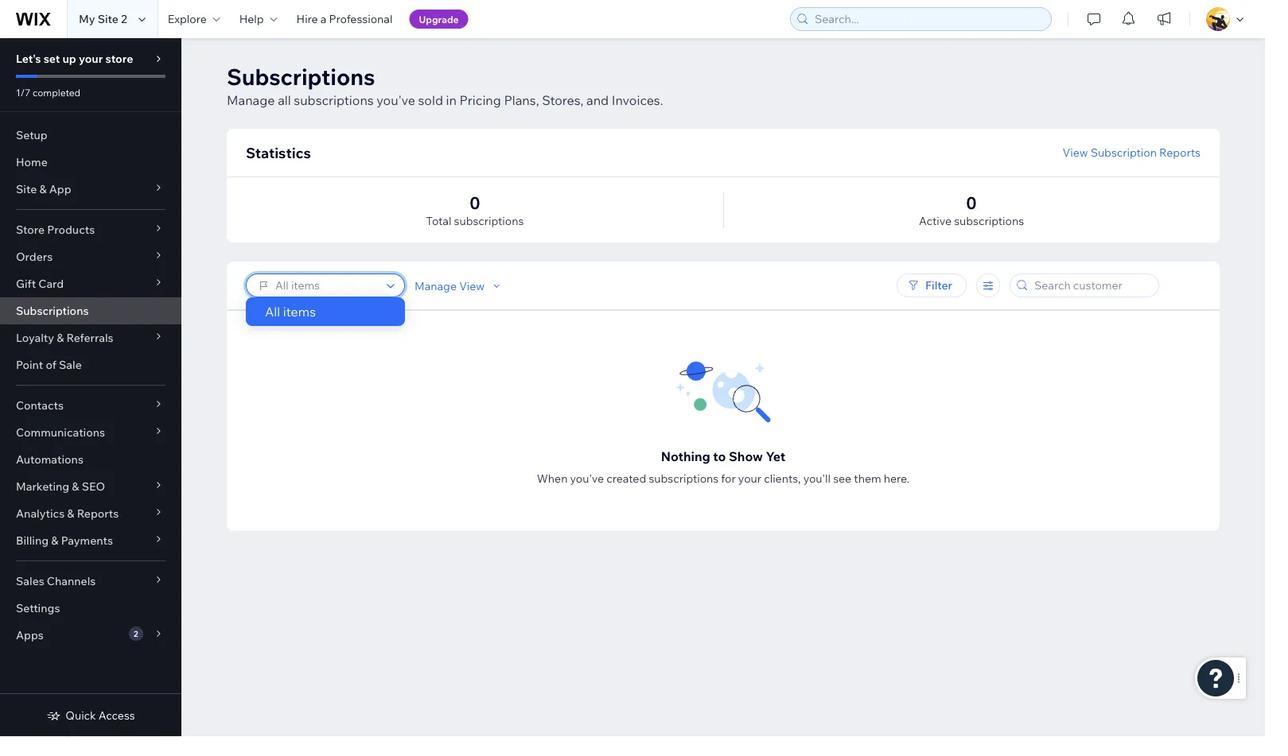 Task type: locate. For each thing, give the bounding box(es) containing it.
0 vertical spatial 2
[[121, 12, 127, 26]]

filter
[[926, 279, 953, 293]]

apps
[[16, 629, 44, 643]]

reports
[[1160, 146, 1201, 160], [77, 507, 119, 521]]

0 horizontal spatial reports
[[77, 507, 119, 521]]

1 vertical spatial view
[[459, 279, 485, 293]]

hire a professional link
[[287, 0, 402, 38]]

& for billing
[[51, 534, 59, 548]]

your right for on the right
[[739, 472, 762, 486]]

& for marketing
[[72, 480, 79, 494]]

you've
[[377, 92, 415, 108], [570, 472, 604, 486]]

products
[[47, 223, 95, 237]]

manage down total
[[415, 279, 457, 293]]

subscriptions down nothing
[[649, 472, 719, 486]]

manage
[[227, 92, 275, 108], [415, 279, 457, 293]]

billing
[[16, 534, 49, 548]]

view left subscription on the right top of page
[[1063, 146, 1089, 160]]

a
[[321, 12, 327, 26]]

reports inside button
[[1160, 146, 1201, 160]]

subscriptions
[[294, 92, 374, 108], [454, 214, 524, 228], [955, 214, 1025, 228], [649, 472, 719, 486]]

all items option
[[246, 298, 405, 326]]

subscriptions
[[227, 62, 375, 90], [16, 304, 89, 318]]

sales channels button
[[0, 568, 182, 595]]

&
[[39, 182, 47, 196], [57, 331, 64, 345], [72, 480, 79, 494], [67, 507, 74, 521], [51, 534, 59, 548]]

invoices.
[[612, 92, 664, 108]]

1 horizontal spatial subscriptions
[[227, 62, 375, 90]]

contacts button
[[0, 392, 182, 420]]

subscriptions down card
[[16, 304, 89, 318]]

manage left all
[[227, 92, 275, 108]]

view down 0 total subscriptions
[[459, 279, 485, 293]]

you've right when
[[570, 472, 604, 486]]

0 total subscriptions
[[426, 192, 524, 228]]

and
[[587, 92, 609, 108]]

my site 2
[[79, 12, 127, 26]]

home
[[16, 155, 48, 169]]

1 horizontal spatial view
[[1063, 146, 1089, 160]]

2 0 from the left
[[967, 192, 977, 213]]

of
[[46, 358, 56, 372]]

reports down 'seo'
[[77, 507, 119, 521]]

your inside sidebar element
[[79, 52, 103, 66]]

& for site
[[39, 182, 47, 196]]

subscriptions inside 0 active subscriptions
[[955, 214, 1025, 228]]

2 down settings link
[[134, 629, 138, 639]]

1 vertical spatial your
[[739, 472, 762, 486]]

1 vertical spatial 2
[[134, 629, 138, 639]]

0 vertical spatial view
[[1063, 146, 1089, 160]]

1 vertical spatial manage
[[415, 279, 457, 293]]

& right loyalty
[[57, 331, 64, 345]]

subscriptions inside sidebar element
[[16, 304, 89, 318]]

0 vertical spatial manage
[[227, 92, 275, 108]]

view
[[1063, 146, 1089, 160], [459, 279, 485, 293]]

show
[[729, 449, 763, 465]]

subscriptions inside subscriptions manage all subscriptions you've sold in pricing plans, stores, and invoices.
[[294, 92, 374, 108]]

1 horizontal spatial 2
[[134, 629, 138, 639]]

1 vertical spatial reports
[[77, 507, 119, 521]]

2 right the my
[[121, 12, 127, 26]]

store
[[16, 223, 45, 237]]

professional
[[329, 12, 393, 26]]

0 horizontal spatial site
[[16, 182, 37, 196]]

subscriptions inside 0 total subscriptions
[[454, 214, 524, 228]]

0 vertical spatial site
[[98, 12, 119, 26]]

automations link
[[0, 447, 182, 474]]

hire
[[297, 12, 318, 26]]

all
[[265, 304, 280, 320]]

0 horizontal spatial 0
[[470, 192, 481, 213]]

channels
[[47, 575, 96, 589]]

you've left 'sold' at the top left of the page
[[377, 92, 415, 108]]

1 0 from the left
[[470, 192, 481, 213]]

sales
[[16, 575, 44, 589]]

quick
[[66, 709, 96, 723]]

1 horizontal spatial 0
[[967, 192, 977, 213]]

& up billing & payments
[[67, 507, 74, 521]]

payments
[[61, 534, 113, 548]]

when
[[537, 472, 568, 486]]

1 vertical spatial you've
[[570, 472, 604, 486]]

subscriptions right all
[[294, 92, 374, 108]]

manage inside popup button
[[415, 279, 457, 293]]

1 horizontal spatial manage
[[415, 279, 457, 293]]

filter button
[[897, 274, 967, 298]]

subscriptions right total
[[454, 214, 524, 228]]

subscriptions up all
[[227, 62, 375, 90]]

0 inside 0 total subscriptions
[[470, 192, 481, 213]]

1 horizontal spatial your
[[739, 472, 762, 486]]

upgrade button
[[410, 10, 469, 29]]

in
[[446, 92, 457, 108]]

nothing to show yet when you've created subscriptions for your clients, you'll see them here.
[[537, 449, 910, 486]]

0 horizontal spatial subscriptions
[[16, 304, 89, 318]]

home link
[[0, 149, 182, 176]]

subscriptions for subscriptions
[[16, 304, 89, 318]]

1 horizontal spatial site
[[98, 12, 119, 26]]

& right the billing
[[51, 534, 59, 548]]

store
[[105, 52, 133, 66]]

subscriptions manage all subscriptions you've sold in pricing plans, stores, and invoices.
[[227, 62, 664, 108]]

0 horizontal spatial view
[[459, 279, 485, 293]]

0 vertical spatial your
[[79, 52, 103, 66]]

0 vertical spatial you've
[[377, 92, 415, 108]]

& left app at the top
[[39, 182, 47, 196]]

billing & payments button
[[0, 528, 182, 555]]

1 vertical spatial subscriptions
[[16, 304, 89, 318]]

loyalty
[[16, 331, 54, 345]]

2
[[121, 12, 127, 26], [134, 629, 138, 639]]

reports right subscription on the right top of page
[[1160, 146, 1201, 160]]

0 horizontal spatial manage
[[227, 92, 275, 108]]

0 active subscriptions
[[919, 192, 1025, 228]]

0 for 0 active subscriptions
[[967, 192, 977, 213]]

sold
[[418, 92, 443, 108]]

0 inside 0 active subscriptions
[[967, 192, 977, 213]]

subscriptions inside subscriptions manage all subscriptions you've sold in pricing plans, stores, and invoices.
[[227, 62, 375, 90]]

subscriptions right active
[[955, 214, 1025, 228]]

0 vertical spatial reports
[[1160, 146, 1201, 160]]

analytics
[[16, 507, 65, 521]]

reports inside dropdown button
[[77, 507, 119, 521]]

manage view button
[[415, 279, 504, 293]]

gift
[[16, 277, 36, 291]]

1 horizontal spatial reports
[[1160, 146, 1201, 160]]

0 horizontal spatial your
[[79, 52, 103, 66]]

0 vertical spatial subscriptions
[[227, 62, 375, 90]]

0 horizontal spatial you've
[[377, 92, 415, 108]]

site down home
[[16, 182, 37, 196]]

site & app
[[16, 182, 71, 196]]

site & app button
[[0, 176, 182, 203]]

1 vertical spatial site
[[16, 182, 37, 196]]

site right the my
[[98, 12, 119, 26]]

& left 'seo'
[[72, 480, 79, 494]]

settings
[[16, 602, 60, 616]]

communications button
[[0, 420, 182, 447]]

1 horizontal spatial you've
[[570, 472, 604, 486]]

your right up
[[79, 52, 103, 66]]



Task type: vqa. For each thing, say whether or not it's contained in the screenshot.
labels are a great way to organize your contacts into categories. here you can add, edit or delete your labels. at the top
no



Task type: describe. For each thing, give the bounding box(es) containing it.
marketing
[[16, 480, 69, 494]]

let's
[[16, 52, 41, 66]]

here.
[[884, 472, 910, 486]]

0 for 0 total subscriptions
[[470, 192, 481, 213]]

active
[[919, 214, 952, 228]]

you've inside nothing to show yet when you've created subscriptions for your clients, you'll see them here.
[[570, 472, 604, 486]]

All items field
[[271, 275, 382, 297]]

site inside dropdown button
[[16, 182, 37, 196]]

setup
[[16, 128, 48, 142]]

point
[[16, 358, 43, 372]]

& for loyalty
[[57, 331, 64, 345]]

marketing & seo button
[[0, 474, 182, 501]]

view subscription reports button
[[1063, 146, 1201, 160]]

settings link
[[0, 595, 182, 623]]

0 horizontal spatial 2
[[121, 12, 127, 26]]

all
[[278, 92, 291, 108]]

completed
[[33, 86, 81, 98]]

up
[[62, 52, 76, 66]]

seo
[[82, 480, 105, 494]]

orders button
[[0, 244, 182, 271]]

items
[[283, 304, 316, 320]]

sales channels
[[16, 575, 96, 589]]

your inside nothing to show yet when you've created subscriptions for your clients, you'll see them here.
[[739, 472, 762, 486]]

let's set up your store
[[16, 52, 133, 66]]

hire a professional
[[297, 12, 393, 26]]

point of sale
[[16, 358, 82, 372]]

stores,
[[542, 92, 584, 108]]

nothing
[[661, 449, 711, 465]]

analytics & reports
[[16, 507, 119, 521]]

gift card
[[16, 277, 64, 291]]

Search customer field
[[1030, 275, 1154, 297]]

subscriptions inside nothing to show yet when you've created subscriptions for your clients, you'll see them here.
[[649, 472, 719, 486]]

1/7 completed
[[16, 86, 81, 98]]

2 inside sidebar element
[[134, 629, 138, 639]]

clients,
[[764, 472, 801, 486]]

referrals
[[66, 331, 114, 345]]

total
[[426, 214, 452, 228]]

them
[[854, 472, 882, 486]]

view inside view subscription reports button
[[1063, 146, 1089, 160]]

communications
[[16, 426, 105, 440]]

loyalty & referrals
[[16, 331, 114, 345]]

view inside 'manage view' popup button
[[459, 279, 485, 293]]

explore
[[168, 12, 207, 26]]

see
[[834, 472, 852, 486]]

point of sale link
[[0, 352, 182, 379]]

marketing & seo
[[16, 480, 105, 494]]

Search... field
[[810, 8, 1047, 30]]

for
[[722, 472, 736, 486]]

billing & payments
[[16, 534, 113, 548]]

pricing
[[460, 92, 501, 108]]

created
[[607, 472, 647, 486]]

quick access
[[66, 709, 135, 723]]

store products button
[[0, 217, 182, 244]]

manage view
[[415, 279, 485, 293]]

subscriptions link
[[0, 298, 182, 325]]

1/7
[[16, 86, 30, 98]]

analytics & reports button
[[0, 501, 182, 528]]

reports for analytics & reports
[[77, 507, 119, 521]]

card
[[38, 277, 64, 291]]

quick access button
[[46, 709, 135, 724]]

plans,
[[504, 92, 539, 108]]

app
[[49, 182, 71, 196]]

sale
[[59, 358, 82, 372]]

orders
[[16, 250, 53, 264]]

contacts
[[16, 399, 64, 413]]

my
[[79, 12, 95, 26]]

upgrade
[[419, 13, 459, 25]]

statistics
[[246, 144, 311, 162]]

access
[[99, 709, 135, 723]]

to
[[714, 449, 726, 465]]

manage inside subscriptions manage all subscriptions you've sold in pricing plans, stores, and invoices.
[[227, 92, 275, 108]]

set
[[44, 52, 60, 66]]

view subscription reports
[[1063, 146, 1201, 160]]

you'll
[[804, 472, 831, 486]]

help
[[239, 12, 264, 26]]

you've inside subscriptions manage all subscriptions you've sold in pricing plans, stores, and invoices.
[[377, 92, 415, 108]]

& for analytics
[[67, 507, 74, 521]]

automations
[[16, 453, 84, 467]]

subscriptions for subscriptions manage all subscriptions you've sold in pricing plans, stores, and invoices.
[[227, 62, 375, 90]]

reports for view subscription reports
[[1160, 146, 1201, 160]]

help button
[[230, 0, 287, 38]]

store products
[[16, 223, 95, 237]]

loyalty & referrals button
[[0, 325, 182, 352]]

setup link
[[0, 122, 182, 149]]

sidebar element
[[0, 38, 182, 738]]

yet
[[766, 449, 786, 465]]

gift card button
[[0, 271, 182, 298]]



